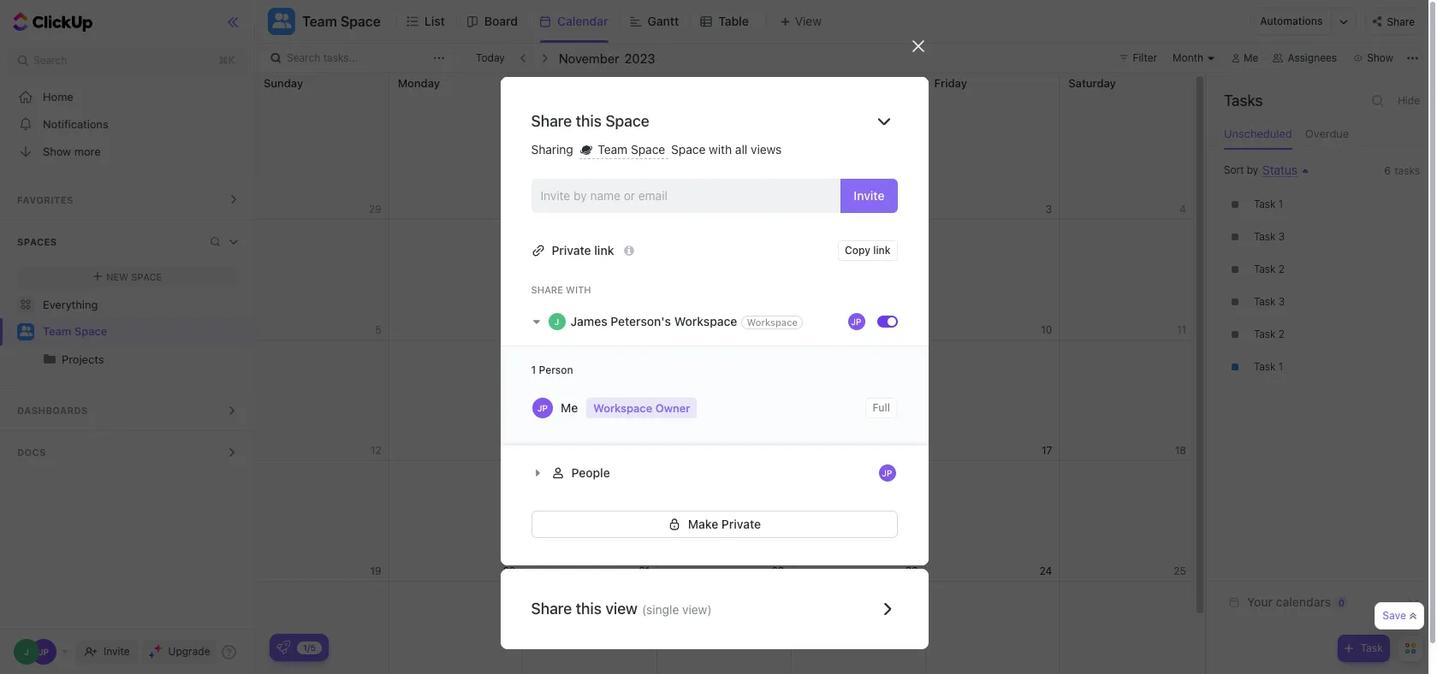 Task type: locate. For each thing, give the bounding box(es) containing it.
19
[[370, 565, 382, 577]]

upgrade
[[168, 646, 210, 658]]

grid
[[254, 74, 1194, 675]]

1 vertical spatial this
[[576, 600, 602, 618]]

0 horizontal spatial private
[[552, 243, 591, 257]]

2 row from the top
[[255, 220, 1194, 341]]

new space
[[106, 271, 162, 282]]

1 horizontal spatial me
[[1244, 51, 1259, 64]]

1
[[1279, 198, 1283, 211], [1279, 361, 1283, 373], [531, 363, 536, 376]]

search up sunday at the left top of the page
[[287, 51, 320, 64]]

with left all
[[709, 142, 732, 157]]

3 row from the top
[[255, 341, 1194, 461]]

1 vertical spatial 3
[[1279, 295, 1285, 308]]

your calendars 0
[[1247, 595, 1345, 610]]

2 vertical spatial team
[[43, 325, 71, 338]]

1 horizontal spatial team space
[[302, 14, 381, 29]]

person
[[539, 363, 573, 376]]

0 vertical spatial with
[[709, 142, 732, 157]]

0 horizontal spatial workspace
[[593, 401, 652, 414]]

dashboards
[[17, 405, 88, 416]]

make
[[688, 517, 719, 531]]

space
[[341, 14, 381, 29], [606, 112, 650, 130], [631, 142, 665, 157], [671, 142, 706, 157], [131, 271, 162, 282], [74, 325, 107, 338]]

team inside 'sidebar' navigation
[[43, 325, 71, 338]]

16
[[907, 444, 918, 457]]

link right copy
[[873, 244, 891, 256]]

workspace
[[674, 314, 737, 328], [747, 317, 798, 328], [593, 401, 652, 414]]

team up search tasks...
[[302, 14, 337, 29]]

share this space
[[531, 112, 650, 130]]

invite up the copy link
[[854, 188, 885, 203]]

workspace for workspace owner
[[593, 401, 652, 414]]

me
[[1244, 51, 1259, 64], [560, 400, 578, 415]]

0 horizontal spatial me
[[560, 400, 578, 415]]

link for copy link
[[873, 244, 891, 256]]

0 horizontal spatial team
[[43, 325, 71, 338]]

0 vertical spatial 2
[[1279, 263, 1285, 276]]

share with
[[531, 284, 591, 295]]

view
[[606, 600, 638, 618], [682, 602, 707, 617]]

1/5
[[303, 643, 316, 653]]

with
[[709, 142, 732, 157], [566, 284, 591, 295]]

peterson's
[[611, 314, 671, 328]]

task 2
[[1254, 263, 1285, 276]]

search
[[287, 51, 320, 64], [33, 54, 67, 67]]

team space down "share this space"
[[595, 142, 669, 157]]

task 3 up task 2
[[1254, 230, 1285, 243]]

team down "share this space"
[[598, 142, 628, 157]]

0 vertical spatial task 3
[[1254, 230, 1285, 243]]

‎task up task 1 in the right bottom of the page
[[1254, 328, 1276, 341]]

onboarding checklist button image
[[277, 641, 290, 655]]

1 vertical spatial team
[[598, 142, 628, 157]]

board link
[[484, 0, 525, 43]]

team space button
[[295, 3, 381, 40]]

0 vertical spatial ‎task
[[1254, 198, 1276, 211]]

‎task 1
[[1254, 198, 1283, 211]]

3
[[1279, 230, 1285, 243], [1279, 295, 1285, 308]]

space inside button
[[341, 14, 381, 29]]

j
[[555, 316, 559, 327]]

Search tasks... text field
[[287, 46, 429, 70]]

search tasks...
[[287, 51, 358, 64]]

copy
[[845, 244, 871, 256]]

1 this from the top
[[576, 112, 602, 130]]

me inside "button"
[[1244, 51, 1259, 64]]

0 vertical spatial this
[[576, 112, 602, 130]]

0 horizontal spatial search
[[33, 54, 67, 67]]

this up sharing
[[576, 112, 602, 130]]

0 vertical spatial private
[[552, 243, 591, 257]]

task 1
[[1254, 361, 1283, 373]]

1 horizontal spatial workspace
[[674, 314, 737, 328]]

2 task 3 from the top
[[1254, 295, 1285, 308]]

1 vertical spatial with
[[566, 284, 591, 295]]

(
[[642, 602, 647, 617]]

monday
[[398, 76, 440, 90]]

invite left upgrade link
[[104, 646, 130, 658]]

share inside button
[[1387, 15, 1415, 28]]

1 down ‎task 2
[[1279, 361, 1283, 373]]

2 up task 1 in the right bottom of the page
[[1279, 328, 1285, 341]]

1 vertical spatial 2
[[1279, 328, 1285, 341]]

overdue
[[1305, 127, 1349, 140]]

1 vertical spatial task 3
[[1254, 295, 1285, 308]]

2 this from the top
[[576, 600, 602, 618]]

1 horizontal spatial link
[[873, 244, 891, 256]]

1 vertical spatial team space
[[595, 142, 669, 157]]

team space for team space link
[[43, 325, 107, 338]]

team
[[302, 14, 337, 29], [598, 142, 628, 157], [43, 325, 71, 338]]

2 vertical spatial team space
[[43, 325, 107, 338]]

search up home
[[33, 54, 67, 67]]

view right the single
[[682, 602, 707, 617]]

row
[[255, 74, 1194, 220], [255, 220, 1194, 341], [255, 341, 1194, 461], [255, 461, 1194, 582], [255, 582, 1194, 675]]

21
[[639, 565, 650, 577]]

private right make
[[722, 517, 761, 531]]

23
[[906, 565, 918, 577]]

‎task down by on the right of page
[[1254, 198, 1276, 211]]

everything link
[[0, 291, 256, 318]]

1 horizontal spatial with
[[709, 142, 732, 157]]

0 horizontal spatial link
[[594, 243, 614, 257]]

by
[[1247, 164, 1259, 176]]

‎task
[[1254, 198, 1276, 211], [1254, 328, 1276, 341]]

view left "("
[[606, 600, 638, 618]]

0 horizontal spatial team space
[[43, 325, 107, 338]]

2 horizontal spatial workspace
[[747, 317, 798, 328]]

upgrade link
[[142, 640, 217, 664]]

user group image
[[19, 326, 32, 337]]

list link
[[424, 0, 452, 43]]

share for share this view ( single                 view )
[[531, 600, 572, 618]]

new
[[106, 271, 129, 282]]

1 ‎task from the top
[[1254, 198, 1276, 211]]

view inside share this view ( single                 view )
[[682, 602, 707, 617]]

task 3
[[1254, 230, 1285, 243], [1254, 295, 1285, 308]]

team space inside 'sidebar' navigation
[[43, 325, 107, 338]]

with for space
[[709, 142, 732, 157]]

calendar link
[[557, 0, 615, 43]]

hide
[[1398, 94, 1420, 107]]

onboarding checklist button element
[[277, 641, 290, 655]]

2 2 from the top
[[1279, 328, 1285, 341]]

team space down everything
[[43, 325, 107, 338]]

this left "("
[[576, 600, 602, 618]]

4 row from the top
[[255, 461, 1194, 582]]

1 horizontal spatial search
[[287, 51, 320, 64]]

17
[[1042, 444, 1052, 457]]

jp
[[851, 316, 862, 327], [537, 403, 547, 413], [882, 468, 892, 478]]

3 up task 2
[[1279, 230, 1285, 243]]

link
[[594, 243, 614, 257], [873, 244, 891, 256]]

with up james
[[566, 284, 591, 295]]

task 3 down task 2
[[1254, 295, 1285, 308]]

1 vertical spatial jp
[[537, 403, 547, 413]]

this for space
[[576, 112, 602, 130]]

row containing 14
[[255, 341, 1194, 461]]

share
[[1387, 15, 1415, 28], [531, 112, 572, 130], [531, 284, 563, 295], [531, 600, 572, 618]]

gantt link
[[648, 0, 686, 43]]

1 3 from the top
[[1279, 230, 1285, 243]]

2 horizontal spatial jp
[[882, 468, 892, 478]]

assignees button
[[1266, 48, 1345, 68]]

1 2 from the top
[[1279, 263, 1285, 276]]

workspace for workspace
[[747, 317, 798, 328]]

3 down task 2
[[1279, 295, 1285, 308]]

1 horizontal spatial invite
[[854, 188, 885, 203]]

0 vertical spatial me
[[1244, 51, 1259, 64]]

link up james
[[594, 243, 614, 257]]

2 ‎task from the top
[[1254, 328, 1276, 341]]

sidebar navigation
[[0, 0, 256, 675]]

1 horizontal spatial view
[[682, 602, 707, 617]]

this
[[576, 112, 602, 130], [576, 600, 602, 618]]

0 horizontal spatial view
[[606, 600, 638, 618]]

search for search
[[33, 54, 67, 67]]

1 vertical spatial ‎task
[[1254, 328, 1276, 341]]

team for team space link
[[43, 325, 71, 338]]

0 vertical spatial team
[[302, 14, 337, 29]]

0 horizontal spatial invite
[[104, 646, 130, 658]]

0 vertical spatial 3
[[1279, 230, 1285, 243]]

team inside button
[[302, 14, 337, 29]]

1 vertical spatial private
[[722, 517, 761, 531]]

0 horizontal spatial with
[[566, 284, 591, 295]]

team down everything
[[43, 325, 71, 338]]

2 for task 2
[[1279, 263, 1285, 276]]

sunday
[[264, 76, 303, 90]]

2 up ‎task 2
[[1279, 263, 1285, 276]]

sort by
[[1224, 164, 1259, 176]]

projects link
[[2, 346, 240, 373], [62, 346, 240, 373]]

this for view
[[576, 600, 602, 618]]

your
[[1247, 595, 1273, 610]]

task
[[1254, 230, 1276, 243], [1254, 263, 1276, 276], [1254, 295, 1276, 308], [1254, 361, 1276, 373], [1361, 642, 1383, 655]]

invite
[[854, 188, 885, 203], [104, 646, 130, 658]]

1 vertical spatial invite
[[104, 646, 130, 658]]

private
[[552, 243, 591, 257], [722, 517, 761, 531]]

private up share with
[[552, 243, 591, 257]]

24
[[1040, 565, 1052, 577]]

sort
[[1224, 164, 1244, 176]]

team space up tasks...
[[302, 14, 381, 29]]

1 up task 2
[[1279, 198, 1283, 211]]

search inside 'sidebar' navigation
[[33, 54, 67, 67]]

me down 'person' at the bottom left of page
[[560, 400, 578, 415]]

space with all views
[[671, 142, 782, 157]]

make private
[[688, 517, 761, 531]]

1 horizontal spatial team
[[302, 14, 337, 29]]

2
[[1279, 263, 1285, 276], [1279, 328, 1285, 341]]

single
[[647, 602, 679, 617]]

0 vertical spatial team space
[[302, 14, 381, 29]]

Invite by name or email text field
[[541, 183, 834, 209]]

6
[[1385, 164, 1391, 177]]

me up tasks
[[1244, 51, 1259, 64]]

0 vertical spatial jp
[[851, 316, 862, 327]]

team space inside button
[[302, 14, 381, 29]]



Task type: vqa. For each thing, say whether or not it's contained in the screenshot.
BUSINESS TIME image
no



Task type: describe. For each thing, give the bounding box(es) containing it.
notifications link
[[0, 110, 256, 138]]

more
[[74, 144, 101, 158]]

invite inside 'sidebar' navigation
[[104, 646, 130, 658]]

‎task for ‎task 2
[[1254, 328, 1276, 341]]

show more
[[43, 144, 101, 158]]

everything
[[43, 297, 98, 311]]

tasks
[[1395, 164, 1420, 177]]

saturday
[[1069, 76, 1116, 90]]

views
[[751, 142, 782, 157]]

search for search tasks...
[[287, 51, 320, 64]]

gantt
[[648, 14, 679, 28]]

2 3 from the top
[[1279, 295, 1285, 308]]

1 row from the top
[[255, 74, 1194, 220]]

team for team space button
[[302, 14, 337, 29]]

team space link
[[43, 318, 240, 346]]

private link
[[552, 243, 614, 257]]

owner
[[655, 401, 690, 414]]

2 horizontal spatial team
[[598, 142, 628, 157]]

favorites
[[17, 194, 73, 205]]

share for share this space
[[531, 112, 572, 130]]

6 tasks
[[1385, 164, 1420, 177]]

grid containing sunday
[[254, 74, 1194, 675]]

table link
[[719, 0, 756, 43]]

assignees
[[1288, 51, 1337, 64]]

1 for ‎task 1
[[1279, 198, 1283, 211]]

hide button
[[1393, 91, 1425, 111]]

2 vertical spatial jp
[[882, 468, 892, 478]]

link for private link
[[594, 243, 614, 257]]

20
[[503, 565, 516, 577]]

show
[[43, 144, 71, 158]]

notifications
[[43, 117, 108, 131]]

me button
[[1225, 48, 1266, 68]]

favorites button
[[0, 179, 256, 220]]

15
[[773, 444, 784, 457]]

tasks...
[[323, 51, 358, 64]]

table
[[719, 14, 749, 28]]

all
[[735, 142, 748, 157]]

share for share
[[1387, 15, 1415, 28]]

share this view ( single                 view )
[[531, 600, 712, 618]]

1 left 'person' at the bottom left of page
[[531, 363, 536, 376]]

james peterson's workspace
[[571, 314, 737, 328]]

thursday
[[800, 76, 850, 90]]

today
[[476, 51, 505, 64]]

team space for team space button
[[302, 14, 381, 29]]

1 task 3 from the top
[[1254, 230, 1285, 243]]

2 horizontal spatial team space
[[595, 142, 669, 157]]

unscheduled
[[1224, 127, 1293, 140]]

14
[[639, 444, 650, 457]]

people
[[571, 465, 610, 480]]

automations
[[1260, 15, 1323, 27]]

sharing
[[531, 142, 577, 157]]

0 horizontal spatial jp
[[537, 403, 547, 413]]

calendars
[[1276, 595, 1331, 610]]

friday
[[935, 76, 967, 90]]

18
[[1175, 444, 1187, 457]]

tuesday
[[532, 76, 577, 90]]

home
[[43, 89, 73, 103]]

‎task 2
[[1254, 328, 1285, 341]]

1 for task 1
[[1279, 361, 1283, 373]]

copy link
[[845, 244, 891, 256]]

today button
[[473, 50, 508, 67]]

1 projects link from the left
[[2, 346, 240, 373]]

row containing 19
[[255, 461, 1194, 582]]

projects
[[62, 353, 104, 366]]

calendar
[[557, 14, 608, 28]]

1 person
[[531, 363, 573, 376]]

‎task for ‎task 1
[[1254, 198, 1276, 211]]

2 projects link from the left
[[62, 346, 240, 373]]

automations button
[[1252, 9, 1332, 34]]

0 vertical spatial invite
[[854, 188, 885, 203]]

1 vertical spatial me
[[560, 400, 578, 415]]

with for share
[[566, 284, 591, 295]]

james
[[571, 314, 608, 328]]

save
[[1383, 610, 1407, 622]]

5 row from the top
[[255, 582, 1194, 675]]

25
[[1174, 565, 1187, 577]]

⌘k
[[219, 54, 235, 67]]

list
[[424, 14, 445, 28]]

share for share with
[[531, 284, 563, 295]]

wednesday
[[666, 76, 728, 90]]

workspace owner
[[593, 401, 690, 414]]

docs
[[17, 447, 46, 458]]

home link
[[0, 83, 256, 110]]

1 horizontal spatial private
[[722, 517, 761, 531]]

2 for ‎task 2
[[1279, 328, 1285, 341]]

board
[[484, 14, 518, 28]]

tasks
[[1224, 92, 1263, 110]]

1 horizontal spatial jp
[[851, 316, 862, 327]]

0
[[1339, 597, 1345, 608]]

share button
[[1366, 8, 1422, 35]]

)
[[707, 602, 712, 617]]



